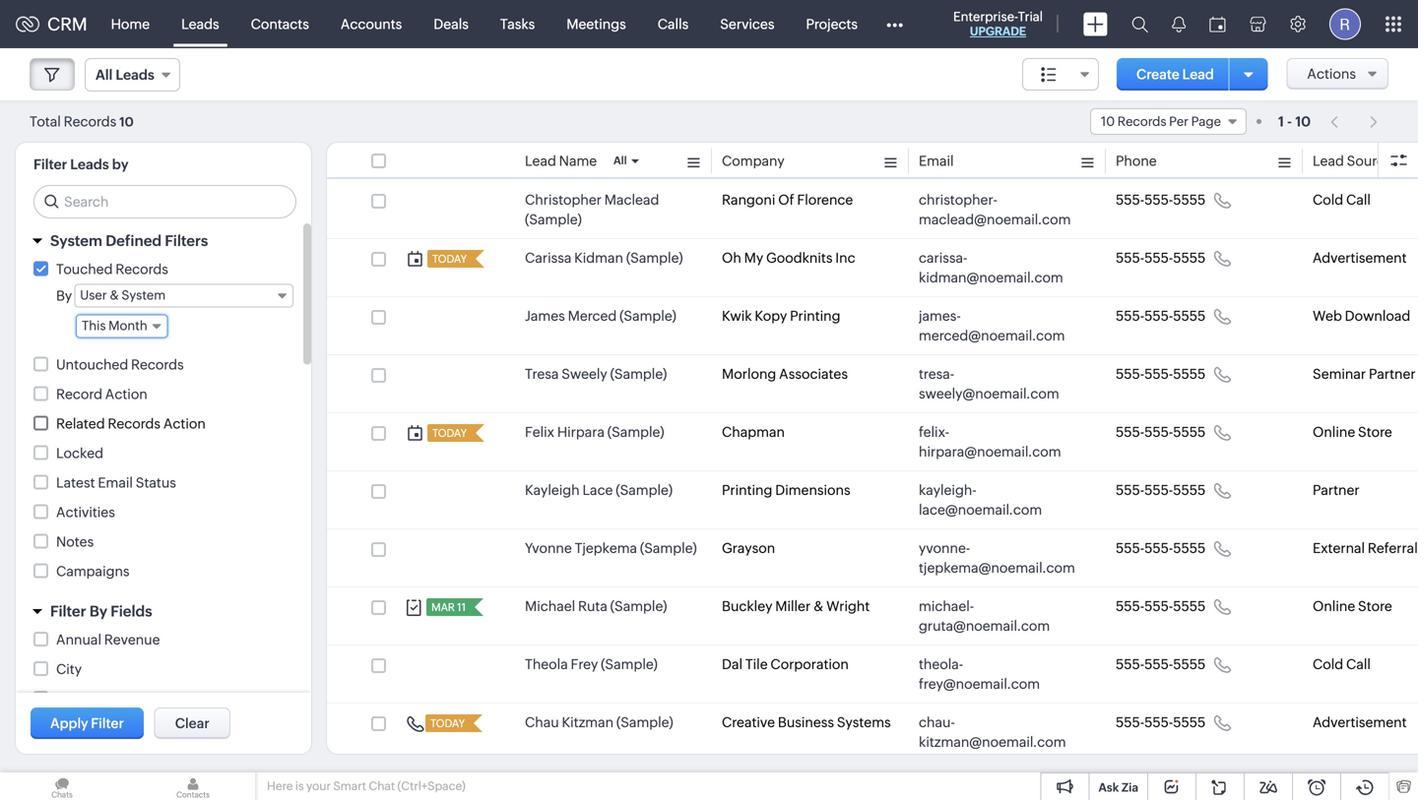 Task type: locate. For each thing, give the bounding box(es) containing it.
email up christopher-
[[919, 153, 954, 169]]

0 horizontal spatial printing
[[722, 483, 773, 498]]

store down external referral
[[1358, 599, 1393, 615]]

records inside field
[[1118, 114, 1167, 129]]

filter inside dropdown button
[[50, 603, 86, 621]]

online down external
[[1313, 599, 1356, 615]]

christopher-
[[919, 192, 998, 208]]

2 advertisement from the top
[[1313, 715, 1407, 731]]

& right the user
[[110, 288, 119, 303]]

1 vertical spatial &
[[814, 599, 824, 615]]

signals image
[[1172, 16, 1186, 33]]

records down 'record action'
[[108, 416, 161, 432]]

0 vertical spatial leads
[[181, 16, 219, 32]]

(sample) right frey
[[601, 657, 658, 673]]

1 vertical spatial cold call
[[1313, 657, 1371, 673]]

1 vertical spatial today link
[[428, 425, 469, 442]]

download
[[1345, 308, 1411, 324]]

Search text field
[[34, 186, 296, 218]]

1 vertical spatial email
[[98, 475, 133, 491]]

records down defined
[[116, 262, 168, 277]]

0 vertical spatial advertisement
[[1313, 250, 1407, 266]]

chau-
[[919, 715, 955, 731]]

2 vertical spatial filter
[[91, 716, 124, 732]]

555-555-5555
[[1116, 192, 1206, 208], [1116, 250, 1206, 266], [1116, 308, 1206, 324], [1116, 366, 1206, 382], [1116, 425, 1206, 440], [1116, 483, 1206, 498], [1116, 541, 1206, 557], [1116, 599, 1206, 615], [1116, 657, 1206, 673], [1116, 715, 1206, 731]]

2 vertical spatial today link
[[426, 715, 467, 733]]

partner right seminar
[[1369, 366, 1416, 382]]

touched records
[[56, 262, 168, 277]]

hirpara@noemail.com
[[919, 444, 1061, 460]]

1 horizontal spatial all
[[614, 155, 627, 167]]

yvonne tjepkema (sample)
[[525, 541, 697, 557]]

search image
[[1132, 16, 1149, 33]]

(sample) down christopher
[[525, 212, 582, 228]]

(sample) right kidman
[[626, 250, 683, 266]]

lace
[[583, 483, 613, 498]]

filter leads by
[[33, 157, 129, 172]]

records down month
[[131, 357, 184, 373]]

8 555-555-5555 from the top
[[1116, 599, 1206, 615]]

chats image
[[0, 773, 124, 801]]

partner up external
[[1313, 483, 1360, 498]]

10 right '-'
[[1296, 114, 1311, 130]]

company
[[722, 153, 785, 169], [56, 692, 119, 707]]

tresa
[[525, 366, 559, 382]]

tasks link
[[485, 0, 551, 48]]

(sample) right merced
[[620, 308, 677, 324]]

2 store from the top
[[1358, 599, 1393, 615]]

row group containing christopher maclead (sample)
[[327, 181, 1418, 762]]

lead right create
[[1183, 66, 1214, 82]]

2 horizontal spatial 10
[[1296, 114, 1311, 130]]

1 cold call from the top
[[1313, 192, 1371, 208]]

0 vertical spatial call
[[1347, 192, 1371, 208]]

projects link
[[790, 0, 874, 48]]

1 advertisement from the top
[[1313, 250, 1407, 266]]

grayson
[[722, 541, 775, 557]]

0 vertical spatial company
[[722, 153, 785, 169]]

all inside 'field'
[[96, 67, 113, 83]]

1 call from the top
[[1347, 192, 1371, 208]]

0 vertical spatial store
[[1358, 425, 1393, 440]]

2 call from the top
[[1347, 657, 1371, 673]]

0 horizontal spatial action
[[105, 387, 148, 402]]

all
[[96, 67, 113, 83], [614, 155, 627, 167]]

1 vertical spatial call
[[1347, 657, 1371, 673]]

(sample)
[[525, 212, 582, 228], [626, 250, 683, 266], [620, 308, 677, 324], [610, 366, 667, 382], [608, 425, 664, 440], [616, 483, 673, 498], [640, 541, 697, 557], [610, 599, 667, 615], [601, 657, 658, 673], [617, 715, 673, 731]]

0 vertical spatial today
[[432, 253, 467, 265]]

records up filter leads by
[[64, 114, 116, 130]]

theola- frey@noemail.com link
[[919, 655, 1077, 694]]

store down seminar partner
[[1358, 425, 1393, 440]]

filter down the total
[[33, 157, 67, 172]]

gruta@noemail.com
[[919, 619, 1050, 634]]

4 555-555-5555 from the top
[[1116, 366, 1206, 382]]

1 store from the top
[[1358, 425, 1393, 440]]

1 horizontal spatial &
[[814, 599, 824, 615]]

miller
[[775, 599, 811, 615]]

0 vertical spatial today link
[[428, 250, 469, 268]]

store for felix- hirpara@noemail.com
[[1358, 425, 1393, 440]]

creative business systems
[[722, 715, 891, 731]]

0 horizontal spatial leads
[[70, 157, 109, 172]]

1 vertical spatial today
[[432, 428, 467, 440]]

5555 for chau- kitzman@noemail.com
[[1173, 715, 1206, 731]]

0 vertical spatial printing
[[790, 308, 841, 324]]

create menu element
[[1072, 0, 1120, 48]]

cold call
[[1313, 192, 1371, 208], [1313, 657, 1371, 673]]

lead for lead source
[[1313, 153, 1344, 169]]

1 horizontal spatial email
[[919, 153, 954, 169]]

1 vertical spatial cold
[[1313, 657, 1344, 673]]

1 vertical spatial all
[[614, 155, 627, 167]]

lead name
[[525, 153, 597, 169]]

6 5555 from the top
[[1173, 483, 1206, 498]]

0 horizontal spatial 10
[[119, 115, 134, 130]]

inc
[[836, 250, 856, 266]]

2 5555 from the top
[[1173, 250, 1206, 266]]

untouched
[[56, 357, 128, 373]]

6 555-555-5555 from the top
[[1116, 483, 1206, 498]]

0 horizontal spatial email
[[98, 475, 133, 491]]

0 vertical spatial online store
[[1313, 425, 1393, 440]]

advertisement for chau- kitzman@noemail.com
[[1313, 715, 1407, 731]]

dal tile corporation
[[722, 657, 849, 673]]

signals element
[[1160, 0, 1198, 48]]

1 vertical spatial leads
[[116, 67, 155, 83]]

1 vertical spatial printing
[[722, 483, 773, 498]]

rangoni
[[722, 192, 776, 208]]

james-
[[919, 308, 961, 324]]

merced
[[568, 308, 617, 324]]

1 horizontal spatial system
[[122, 288, 166, 303]]

felix
[[525, 425, 555, 440]]

1 online store from the top
[[1313, 425, 1393, 440]]

10 Records Per Page field
[[1090, 108, 1247, 135]]

leads down home at the top of page
[[116, 67, 155, 83]]

by left the user
[[56, 288, 72, 304]]

555-555-5555 for christopher- maclead@noemail.com
[[1116, 192, 1206, 208]]

system up month
[[122, 288, 166, 303]]

-
[[1287, 114, 1293, 130]]

5 5555 from the top
[[1173, 425, 1206, 440]]

latest
[[56, 475, 95, 491]]

online store for felix- hirpara@noemail.com
[[1313, 425, 1393, 440]]

1 horizontal spatial action
[[163, 416, 206, 432]]

All Leads field
[[85, 58, 180, 92]]

web download
[[1313, 308, 1411, 324]]

2 online store from the top
[[1313, 599, 1393, 615]]

4 5555 from the top
[[1173, 366, 1206, 382]]

actions
[[1308, 66, 1356, 82]]

9 555-555-5555 from the top
[[1116, 657, 1206, 673]]

5 555-555-5555 from the top
[[1116, 425, 1206, 440]]

0 horizontal spatial all
[[96, 67, 113, 83]]

profile image
[[1330, 8, 1361, 40]]

1 vertical spatial store
[[1358, 599, 1393, 615]]

calls link
[[642, 0, 705, 48]]

leads link
[[166, 0, 235, 48]]

1 vertical spatial company
[[56, 692, 119, 707]]

0 vertical spatial system
[[50, 232, 102, 250]]

(sample) right the "tjepkema"
[[640, 541, 697, 557]]

10 inside total records 10
[[119, 115, 134, 130]]

all for all leads
[[96, 67, 113, 83]]

yvonne-
[[919, 541, 970, 557]]

10 5555 from the top
[[1173, 715, 1206, 731]]

2 horizontal spatial lead
[[1313, 153, 1344, 169]]

0 vertical spatial cold
[[1313, 192, 1344, 208]]

james- merced@noemail.com link
[[919, 306, 1077, 346]]

leads inside all leads 'field'
[[116, 67, 155, 83]]

action up related records action
[[105, 387, 148, 402]]

lead left name
[[525, 153, 556, 169]]

today link for carissa
[[428, 250, 469, 268]]

0 vertical spatial cold call
[[1313, 192, 1371, 208]]

0 horizontal spatial company
[[56, 692, 119, 707]]

contacts link
[[235, 0, 325, 48]]

555-555-5555 for kayleigh- lace@noemail.com
[[1116, 483, 1206, 498]]

lead left source
[[1313, 153, 1344, 169]]

yvonne tjepkema (sample) link
[[525, 539, 697, 559]]

3 555-555-5555 from the top
[[1116, 308, 1206, 324]]

0 horizontal spatial partner
[[1313, 483, 1360, 498]]

(sample) right ruta
[[610, 599, 667, 615]]

records
[[64, 114, 116, 130], [1118, 114, 1167, 129], [116, 262, 168, 277], [131, 357, 184, 373], [108, 416, 161, 432]]

0 vertical spatial partner
[[1369, 366, 1416, 382]]

1 - 10
[[1279, 114, 1311, 130]]

10 inside field
[[1101, 114, 1115, 129]]

10 left per
[[1101, 114, 1115, 129]]

tresa sweely (sample)
[[525, 366, 667, 382]]

all up total records 10
[[96, 67, 113, 83]]

company up rangoni
[[722, 153, 785, 169]]

5555 for james- merced@noemail.com
[[1173, 308, 1206, 324]]

1 horizontal spatial 10
[[1101, 114, 1115, 129]]

theola-
[[919, 657, 964, 673]]

today link
[[428, 250, 469, 268], [428, 425, 469, 442], [426, 715, 467, 733]]

7 555-555-5555 from the top
[[1116, 541, 1206, 557]]

printing dimensions
[[722, 483, 851, 498]]

0 vertical spatial by
[[56, 288, 72, 304]]

lead source
[[1313, 153, 1393, 169]]

cold call for christopher- maclead@noemail.com
[[1313, 192, 1371, 208]]

0 vertical spatial filter
[[33, 157, 67, 172]]

(sample) for carissa kidman (sample)
[[626, 250, 683, 266]]

2 vertical spatial leads
[[70, 157, 109, 172]]

email right latest
[[98, 475, 133, 491]]

0 horizontal spatial system
[[50, 232, 102, 250]]

5555 for christopher- maclead@noemail.com
[[1173, 192, 1206, 208]]

printing
[[790, 308, 841, 324], [722, 483, 773, 498]]

3 5555 from the top
[[1173, 308, 1206, 324]]

1 vertical spatial system
[[122, 288, 166, 303]]

(sample) right lace
[[616, 483, 673, 498]]

kidman
[[574, 250, 624, 266]]

(sample) for chau kitzman (sample)
[[617, 715, 673, 731]]

upgrade
[[970, 25, 1027, 38]]

(sample) for tresa sweely (sample)
[[610, 366, 667, 382]]

leads for filter leads by
[[70, 157, 109, 172]]

printing up grayson
[[722, 483, 773, 498]]

related records action
[[56, 416, 206, 432]]

5555 for theola- frey@noemail.com
[[1173, 657, 1206, 673]]

2 cold call from the top
[[1313, 657, 1371, 673]]

tresa- sweely@noemail.com link
[[919, 364, 1077, 404]]

records for related
[[108, 416, 161, 432]]

2 cold from the top
[[1313, 657, 1344, 673]]

1 horizontal spatial partner
[[1369, 366, 1416, 382]]

dimensions
[[775, 483, 851, 498]]

filter right apply
[[91, 716, 124, 732]]

10 for total records 10
[[119, 115, 134, 130]]

home
[[111, 16, 150, 32]]

1 vertical spatial online
[[1313, 599, 1356, 615]]

mar
[[431, 602, 455, 614]]

michael- gruta@noemail.com link
[[919, 597, 1077, 636]]

1 555-555-5555 from the top
[[1116, 192, 1206, 208]]

1 cold from the top
[[1313, 192, 1344, 208]]

1 5555 from the top
[[1173, 192, 1206, 208]]

online store down seminar partner
[[1313, 425, 1393, 440]]

seminar
[[1313, 366, 1366, 382]]

(sample) right kitzman
[[617, 715, 673, 731]]

touched
[[56, 262, 113, 277]]

leads right home at the top of page
[[181, 16, 219, 32]]

printing right kopy
[[790, 308, 841, 324]]

seminar partner
[[1313, 366, 1416, 382]]

online store down external referral
[[1313, 599, 1393, 615]]

555-555-5555 for felix- hirpara@noemail.com
[[1116, 425, 1206, 440]]

0 horizontal spatial by
[[56, 288, 72, 304]]

today for chau kitzman (sample)
[[430, 718, 465, 730]]

james
[[525, 308, 565, 324]]

10 555-555-5555 from the top
[[1116, 715, 1206, 731]]

filter for filter leads by
[[33, 157, 67, 172]]

sweely
[[562, 366, 608, 382]]

row group
[[327, 181, 1418, 762]]

goodknits
[[766, 250, 833, 266]]

your
[[306, 780, 331, 793]]

today link for chau
[[426, 715, 467, 733]]

9 5555 from the top
[[1173, 657, 1206, 673]]

filter
[[33, 157, 67, 172], [50, 603, 86, 621], [91, 716, 124, 732]]

0 horizontal spatial lead
[[525, 153, 556, 169]]

chapman
[[722, 425, 785, 440]]

1 horizontal spatial lead
[[1183, 66, 1214, 82]]

contacts
[[251, 16, 309, 32]]

online store for michael- gruta@noemail.com
[[1313, 599, 1393, 615]]

system up touched
[[50, 232, 102, 250]]

5555 for carissa- kidman@noemail.com
[[1173, 250, 1206, 266]]

felix hirpara (sample)
[[525, 425, 664, 440]]

(sample) right the hirpara
[[608, 425, 664, 440]]

buckley miller & wright
[[722, 599, 870, 615]]

555-555-5555 for yvonne- tjepkema@noemail.com
[[1116, 541, 1206, 557]]

leads left by
[[70, 157, 109, 172]]

1 horizontal spatial company
[[722, 153, 785, 169]]

2 555-555-5555 from the top
[[1116, 250, 1206, 266]]

by up annual revenue
[[90, 603, 107, 621]]

action up status on the bottom left of the page
[[163, 416, 206, 432]]

2 vertical spatial today
[[430, 718, 465, 730]]

555-555-5555 for chau- kitzman@noemail.com
[[1116, 715, 1206, 731]]

1 online from the top
[[1313, 425, 1356, 440]]

1 vertical spatial partner
[[1313, 483, 1360, 498]]

1 vertical spatial advertisement
[[1313, 715, 1407, 731]]

1 vertical spatial online store
[[1313, 599, 1393, 615]]

5555 for felix- hirpara@noemail.com
[[1173, 425, 1206, 440]]

filter up annual
[[50, 603, 86, 621]]

None field
[[1023, 58, 1099, 91]]

0 horizontal spatial &
[[110, 288, 119, 303]]

is
[[295, 780, 304, 793]]

all up maclead
[[614, 155, 627, 167]]

(sample) inside christopher maclead (sample)
[[525, 212, 582, 228]]

navigation
[[1321, 107, 1389, 136]]

8 5555 from the top
[[1173, 599, 1206, 615]]

1 vertical spatial by
[[90, 603, 107, 621]]

records left per
[[1118, 114, 1167, 129]]

carissa kidman (sample)
[[525, 250, 683, 266]]

0 vertical spatial &
[[110, 288, 119, 303]]

calendar image
[[1210, 16, 1226, 32]]

kayleigh lace (sample)
[[525, 483, 673, 498]]

0 vertical spatial all
[[96, 67, 113, 83]]

2 online from the top
[[1313, 599, 1356, 615]]

7 5555 from the top
[[1173, 541, 1206, 557]]

1 vertical spatial filter
[[50, 603, 86, 621]]

& right miller
[[814, 599, 824, 615]]

company up apply filter button
[[56, 692, 119, 707]]

profile element
[[1318, 0, 1373, 48]]

0 vertical spatial online
[[1313, 425, 1356, 440]]

1 horizontal spatial by
[[90, 603, 107, 621]]

1 horizontal spatial leads
[[116, 67, 155, 83]]

online down seminar
[[1313, 425, 1356, 440]]

10 up by
[[119, 115, 134, 130]]

555-555-5555 for theola- frey@noemail.com
[[1116, 657, 1206, 673]]

(sample) right the sweely
[[610, 366, 667, 382]]



Task type: vqa. For each thing, say whether or not it's contained in the screenshot.
This Month FIELD
yes



Task type: describe. For each thing, give the bounding box(es) containing it.
here is your smart chat (ctrl+space)
[[267, 780, 466, 793]]

tresa- sweely@noemail.com
[[919, 366, 1060, 402]]

frey@noemail.com
[[919, 677, 1040, 692]]

here
[[267, 780, 293, 793]]

name
[[559, 153, 597, 169]]

& inside row group
[[814, 599, 824, 615]]

online for felix- hirpara@noemail.com
[[1313, 425, 1356, 440]]

system inside field
[[122, 288, 166, 303]]

filter for filter by fields
[[50, 603, 86, 621]]

online for michael- gruta@noemail.com
[[1313, 599, 1356, 615]]

by inside dropdown button
[[90, 603, 107, 621]]

christopher maclead (sample) link
[[525, 190, 702, 230]]

filter by fields button
[[16, 594, 311, 629]]

ruta
[[578, 599, 608, 615]]

accounts link
[[325, 0, 418, 48]]

10 records per page
[[1101, 114, 1221, 129]]

5555 for kayleigh- lace@noemail.com
[[1173, 483, 1206, 498]]

ask zia
[[1099, 782, 1139, 795]]

this
[[82, 319, 106, 333]]

felix- hirpara@noemail.com
[[919, 425, 1061, 460]]

system inside dropdown button
[[50, 232, 102, 250]]

cold for christopher- maclead@noemail.com
[[1313, 192, 1344, 208]]

rangoni of florence
[[722, 192, 853, 208]]

campaigns
[[56, 564, 130, 580]]

michael ruta (sample)
[[525, 599, 667, 615]]

today for carissa kidman (sample)
[[432, 253, 467, 265]]

filters
[[165, 232, 208, 250]]

lead inside button
[[1183, 66, 1214, 82]]

yvonne- tjepkema@noemail.com link
[[919, 539, 1077, 578]]

chau kitzman (sample) link
[[525, 713, 673, 733]]

theola- frey@noemail.com
[[919, 657, 1040, 692]]

5555 for michael- gruta@noemail.com
[[1173, 599, 1206, 615]]

smart
[[333, 780, 366, 793]]

business
[[778, 715, 834, 731]]

untouched records
[[56, 357, 184, 373]]

kidman@noemail.com
[[919, 270, 1064, 286]]

(sample) for yvonne tjepkema (sample)
[[640, 541, 697, 557]]

11
[[457, 602, 466, 614]]

1 horizontal spatial printing
[[790, 308, 841, 324]]

0 vertical spatial email
[[919, 153, 954, 169]]

create
[[1137, 66, 1180, 82]]

5555 for tresa- sweely@noemail.com
[[1173, 366, 1206, 382]]

theola
[[525, 657, 568, 673]]

call for christopher- maclead@noemail.com
[[1347, 192, 1371, 208]]

mar 11 link
[[427, 599, 468, 617]]

today for felix hirpara (sample)
[[432, 428, 467, 440]]

christopher maclead (sample)
[[525, 192, 659, 228]]

kayleigh- lace@noemail.com link
[[919, 481, 1077, 520]]

search element
[[1120, 0, 1160, 48]]

external
[[1313, 541, 1365, 557]]

locked
[[56, 446, 103, 461]]

chau kitzman (sample)
[[525, 715, 673, 731]]

kwik
[[722, 308, 752, 324]]

tjepkema@noemail.com
[[919, 560, 1076, 576]]

oh
[[722, 250, 742, 266]]

(sample) for michael ruta (sample)
[[610, 599, 667, 615]]

accounts
[[341, 16, 402, 32]]

tjepkema
[[575, 541, 637, 557]]

(sample) for theola frey (sample)
[[601, 657, 658, 673]]

5555 for yvonne- tjepkema@noemail.com
[[1173, 541, 1206, 557]]

(sample) for james merced (sample)
[[620, 308, 677, 324]]

all for all
[[614, 155, 627, 167]]

christopher- maclead@noemail.com link
[[919, 190, 1077, 230]]

cold call for theola- frey@noemail.com
[[1313, 657, 1371, 673]]

fields
[[111, 603, 152, 621]]

of
[[778, 192, 794, 208]]

records for untouched
[[131, 357, 184, 373]]

& inside field
[[110, 288, 119, 303]]

555-555-5555 for james- merced@noemail.com
[[1116, 308, 1206, 324]]

clear
[[175, 716, 210, 732]]

crm
[[47, 14, 87, 34]]

tasks
[[500, 16, 535, 32]]

10 for 1 - 10
[[1296, 114, 1311, 130]]

apply filter
[[50, 716, 124, 732]]

record
[[56, 387, 102, 402]]

kayleigh lace (sample) link
[[525, 481, 673, 500]]

leads for all leads
[[116, 67, 155, 83]]

(sample) for christopher maclead (sample)
[[525, 212, 582, 228]]

555-555-5555 for michael- gruta@noemail.com
[[1116, 599, 1206, 615]]

This Month field
[[76, 315, 168, 338]]

(sample) for kayleigh lace (sample)
[[616, 483, 673, 498]]

city
[[56, 662, 82, 678]]

page
[[1192, 114, 1221, 129]]

call for theola- frey@noemail.com
[[1347, 657, 1371, 673]]

create lead
[[1137, 66, 1214, 82]]

filter inside button
[[91, 716, 124, 732]]

records for 10
[[1118, 114, 1167, 129]]

christopher- maclead@noemail.com
[[919, 192, 1071, 228]]

records for total
[[64, 114, 116, 130]]

1 vertical spatial action
[[163, 416, 206, 432]]

advertisement for carissa- kidman@noemail.com
[[1313, 250, 1407, 266]]

external referral
[[1313, 541, 1418, 557]]

0 vertical spatial action
[[105, 387, 148, 402]]

record action
[[56, 387, 148, 402]]

carissa- kidman@noemail.com link
[[919, 248, 1077, 288]]

oh my goodknits inc
[[722, 250, 856, 266]]

deals link
[[418, 0, 485, 48]]

christopher
[[525, 192, 602, 208]]

create menu image
[[1084, 12, 1108, 36]]

2 horizontal spatial leads
[[181, 16, 219, 32]]

555-555-5555 for carissa- kidman@noemail.com
[[1116, 250, 1206, 266]]

yvonne
[[525, 541, 572, 557]]

carissa- kidman@noemail.com
[[919, 250, 1064, 286]]

meetings link
[[551, 0, 642, 48]]

records for touched
[[116, 262, 168, 277]]

maclead@noemail.com
[[919, 212, 1071, 228]]

Other Modules field
[[874, 8, 916, 40]]

revenue
[[104, 632, 160, 648]]

felix hirpara (sample) link
[[525, 423, 664, 442]]

(sample) for felix hirpara (sample)
[[608, 425, 664, 440]]

contacts image
[[131, 773, 255, 801]]

theola frey (sample)
[[525, 657, 658, 673]]

User & System field
[[74, 284, 294, 308]]

yvonne- tjepkema@noemail.com
[[919, 541, 1076, 576]]

sweely@noemail.com
[[919, 386, 1060, 402]]

logo image
[[16, 16, 39, 32]]

system defined filters
[[50, 232, 208, 250]]

carissa
[[525, 250, 572, 266]]

cold for theola- frey@noemail.com
[[1313, 657, 1344, 673]]

defined
[[106, 232, 162, 250]]

deals
[[434, 16, 469, 32]]

555-555-5555 for tresa- sweely@noemail.com
[[1116, 366, 1206, 382]]

chat
[[369, 780, 395, 793]]

calls
[[658, 16, 689, 32]]

by
[[112, 157, 129, 172]]

kitzman@noemail.com
[[919, 735, 1066, 751]]

filter by fields
[[50, 603, 152, 621]]

system defined filters button
[[16, 224, 311, 259]]

enterprise-trial upgrade
[[954, 9, 1043, 38]]

today link for felix
[[428, 425, 469, 442]]

frey
[[571, 657, 598, 673]]

apply
[[50, 716, 88, 732]]

tresa sweely (sample) link
[[525, 364, 667, 384]]

lead for lead name
[[525, 153, 556, 169]]

store for michael- gruta@noemail.com
[[1358, 599, 1393, 615]]

size image
[[1041, 66, 1057, 84]]



